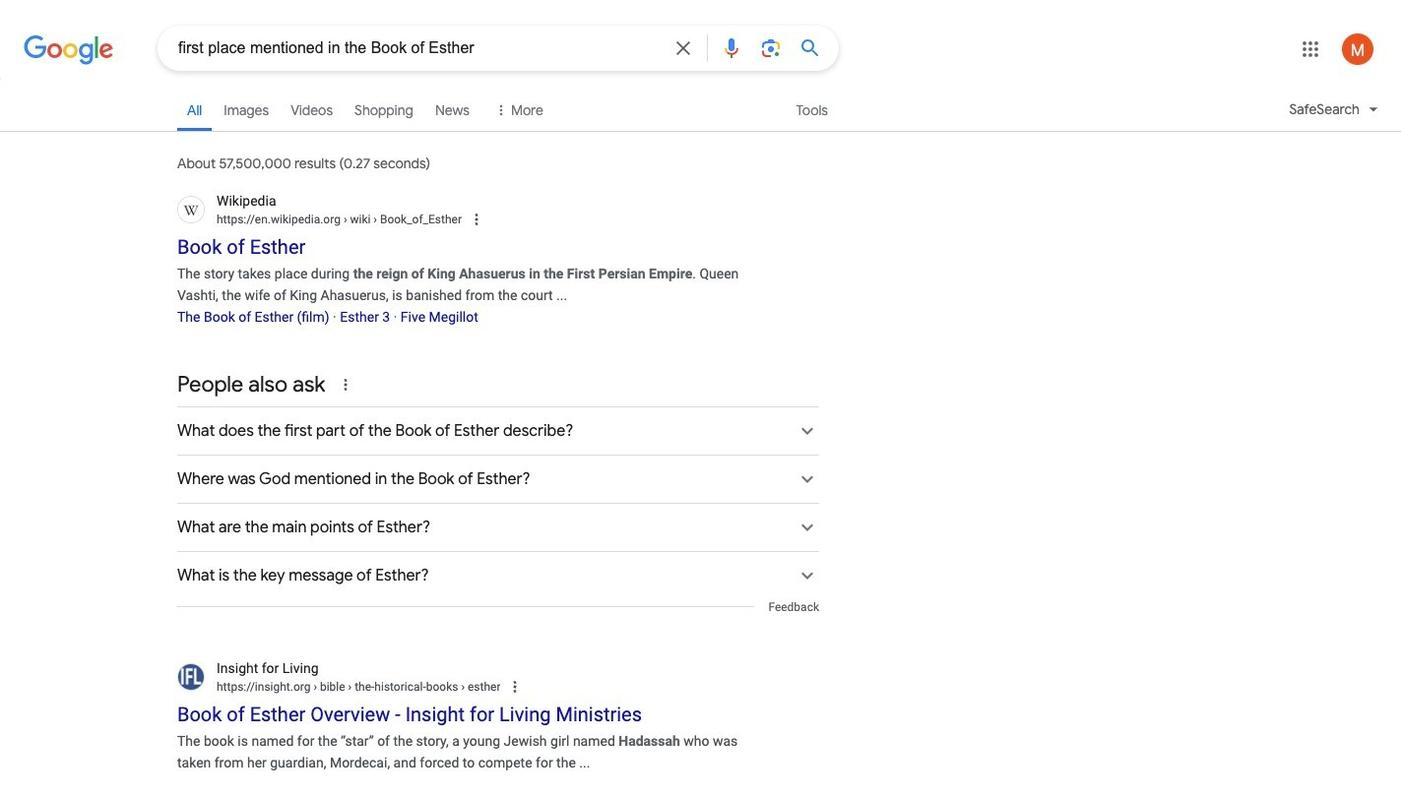 Task type: locate. For each thing, give the bounding box(es) containing it.
None text field
[[341, 213, 462, 227], [217, 679, 501, 696], [341, 213, 462, 227], [217, 679, 501, 696]]

None search field
[[0, 25, 839, 71]]

None text field
[[217, 211, 462, 229], [311, 681, 501, 694], [217, 211, 462, 229], [311, 681, 501, 694]]

navigation
[[0, 87, 1402, 143]]



Task type: vqa. For each thing, say whether or not it's contained in the screenshot.
SEARCH BY IMAGE
yes



Task type: describe. For each thing, give the bounding box(es) containing it.
search by voice image
[[720, 36, 744, 60]]

Search text field
[[178, 37, 660, 62]]

search by image image
[[760, 36, 783, 60]]

google image
[[24, 35, 114, 65]]



